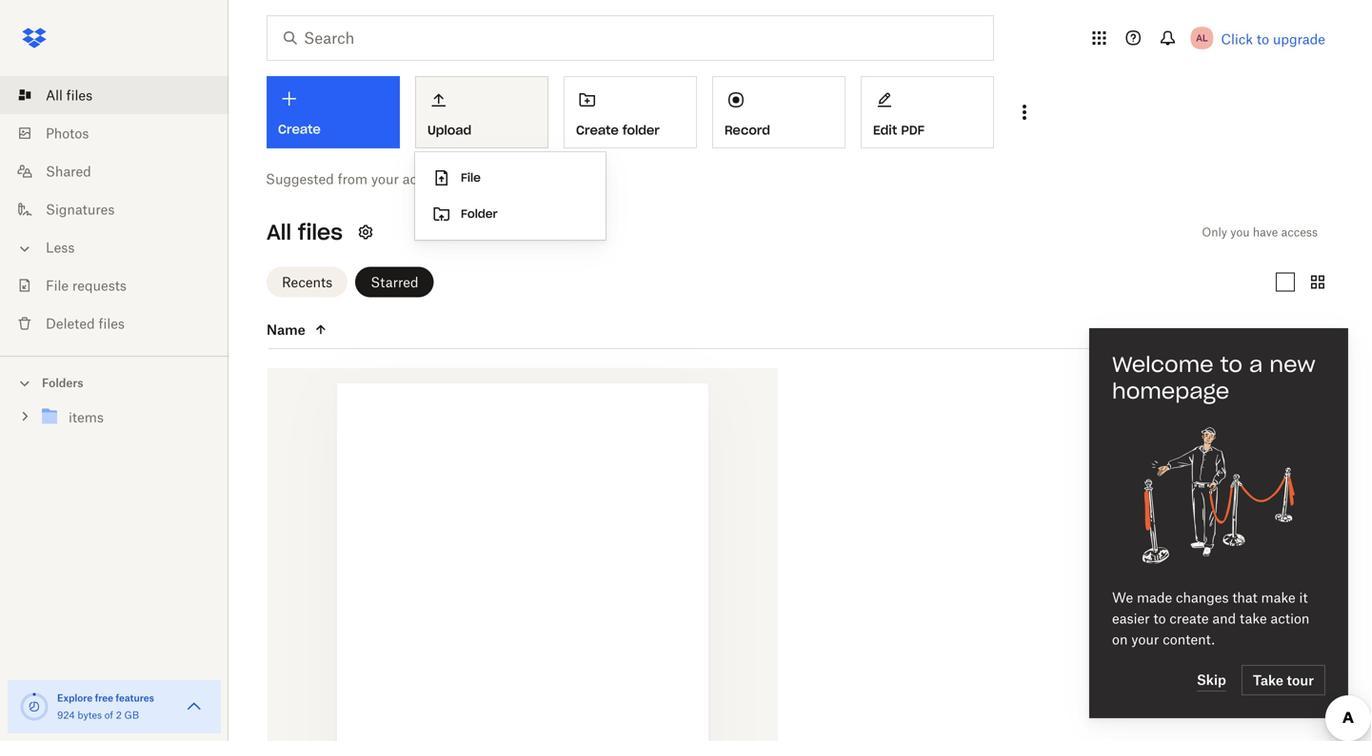 Task type: locate. For each thing, give the bounding box(es) containing it.
0 vertical spatial to
[[1257, 31, 1269, 47]]

1 vertical spatial your
[[1132, 632, 1159, 648]]

1 horizontal spatial your
[[1132, 632, 1159, 648]]

features
[[116, 693, 154, 705]]

deleted files
[[46, 316, 125, 332]]

name button
[[267, 319, 427, 341]]

all down suggested
[[267, 219, 292, 246]]

less image
[[15, 240, 34, 259]]

recents button
[[267, 267, 348, 298]]

0 horizontal spatial file
[[46, 278, 69, 294]]

make
[[1261, 590, 1296, 606]]

1 horizontal spatial all
[[267, 219, 292, 246]]

all files inside list item
[[46, 87, 93, 103]]

photos
[[46, 125, 89, 141]]

1 vertical spatial all
[[267, 219, 292, 246]]

0 vertical spatial files
[[66, 87, 93, 103]]

folder
[[461, 207, 498, 221]]

tour
[[1287, 673, 1314, 689]]

all files up photos
[[46, 87, 93, 103]]

signatures link
[[15, 190, 229, 229]]

name
[[267, 322, 305, 338]]

your
[[371, 171, 399, 187], [1132, 632, 1159, 648]]

list
[[0, 65, 229, 356]]

1 vertical spatial to
[[1221, 351, 1243, 378]]

924
[[57, 710, 75, 722]]

files inside list item
[[66, 87, 93, 103]]

starred button
[[355, 267, 434, 298]]

on
[[1112, 632, 1128, 648]]

0 vertical spatial file
[[461, 170, 481, 185]]

0 horizontal spatial all
[[46, 87, 63, 103]]

to
[[1257, 31, 1269, 47], [1221, 351, 1243, 378], [1154, 611, 1166, 627]]

1 vertical spatial file
[[46, 278, 69, 294]]

your right from
[[371, 171, 399, 187]]

take
[[1253, 673, 1284, 689]]

of
[[104, 710, 113, 722]]

free
[[95, 693, 113, 705]]

file inside menu item
[[461, 170, 481, 185]]

explore
[[57, 693, 93, 705]]

homepage
[[1112, 378, 1230, 405]]

from
[[338, 171, 368, 187]]

we
[[1112, 590, 1133, 606]]

2 vertical spatial files
[[99, 316, 125, 332]]

0 horizontal spatial your
[[371, 171, 399, 187]]

content.
[[1163, 632, 1215, 648]]

suggested from your activity
[[266, 171, 448, 187]]

1 vertical spatial all files
[[267, 219, 343, 246]]

0 horizontal spatial to
[[1154, 611, 1166, 627]]

file inside list
[[46, 278, 69, 294]]

deleted
[[46, 316, 95, 332]]

1 vertical spatial files
[[298, 219, 343, 246]]

file requests
[[46, 278, 127, 294]]

to left a
[[1221, 351, 1243, 378]]

all inside list item
[[46, 87, 63, 103]]

files
[[66, 87, 93, 103], [298, 219, 343, 246], [99, 316, 125, 332]]

all files up recents "button"
[[267, 219, 343, 246]]

2
[[116, 710, 122, 722]]

all
[[46, 87, 63, 103], [267, 219, 292, 246]]

0 vertical spatial all files
[[46, 87, 93, 103]]

quota usage element
[[19, 692, 50, 723]]

recents
[[282, 274, 333, 290]]

your right on
[[1132, 632, 1159, 648]]

files up photos
[[66, 87, 93, 103]]

2 horizontal spatial to
[[1257, 31, 1269, 47]]

upload
[[428, 122, 472, 138]]

all up photos
[[46, 87, 63, 103]]

to down made
[[1154, 611, 1166, 627]]

file up folder at the left top
[[461, 170, 481, 185]]

dropbox image
[[15, 19, 53, 57]]

edit pdf button
[[861, 76, 994, 149]]

0 vertical spatial all
[[46, 87, 63, 103]]

1 horizontal spatial files
[[99, 316, 125, 332]]

list containing all files
[[0, 65, 229, 356]]

edit
[[873, 122, 897, 138]]

file, resume.pdf row
[[268, 369, 778, 742]]

folders button
[[0, 369, 229, 397]]

folder
[[623, 122, 660, 138]]

file for file
[[461, 170, 481, 185]]

all files
[[46, 87, 93, 103], [267, 219, 343, 246]]

file down less
[[46, 278, 69, 294]]

pdf
[[901, 122, 925, 138]]

1 horizontal spatial file
[[461, 170, 481, 185]]

shared link
[[15, 152, 229, 190]]

files up recents "button"
[[298, 219, 343, 246]]

to inside 'welcome to a new homepage'
[[1221, 351, 1243, 378]]

0 horizontal spatial all files
[[46, 87, 93, 103]]

to right click
[[1257, 31, 1269, 47]]

files down "file requests" link
[[99, 316, 125, 332]]

starred
[[371, 274, 419, 290]]

only you have access
[[1202, 225, 1318, 240]]

0 horizontal spatial files
[[66, 87, 93, 103]]

all files link
[[15, 76, 229, 114]]

2 vertical spatial to
[[1154, 611, 1166, 627]]

click
[[1221, 31, 1253, 47]]

deleted files link
[[15, 305, 229, 343]]

file
[[461, 170, 481, 185], [46, 278, 69, 294]]

1 horizontal spatial to
[[1221, 351, 1243, 378]]

less
[[46, 240, 75, 256]]



Task type: vqa. For each thing, say whether or not it's contained in the screenshot.
the Folders button
yes



Task type: describe. For each thing, give the bounding box(es) containing it.
files for deleted files link
[[99, 316, 125, 332]]

1 horizontal spatial all files
[[267, 219, 343, 246]]

that
[[1233, 590, 1258, 606]]

action
[[1271, 611, 1310, 627]]

explore free features 924 bytes of 2 gb
[[57, 693, 154, 722]]

file menu item
[[415, 160, 606, 196]]

file for file requests
[[46, 278, 69, 294]]

bytes
[[77, 710, 102, 722]]

create
[[576, 122, 619, 138]]

2 horizontal spatial files
[[298, 219, 343, 246]]

photos link
[[15, 114, 229, 152]]

a
[[1249, 351, 1263, 378]]

welcome
[[1112, 351, 1214, 378]]

record
[[725, 122, 770, 138]]

to inside the we made changes that make it easier to create and take action on your content.
[[1154, 611, 1166, 627]]

new
[[1270, 351, 1316, 378]]

it
[[1299, 590, 1308, 606]]

take tour button
[[1242, 666, 1326, 696]]

create
[[1170, 611, 1209, 627]]

skip button
[[1197, 669, 1226, 692]]

skip
[[1197, 672, 1226, 689]]

to for welcome
[[1221, 351, 1243, 378]]

upgrade
[[1273, 31, 1326, 47]]

requests
[[72, 278, 127, 294]]

record button
[[712, 76, 846, 149]]

file requests link
[[15, 267, 229, 305]]

suggested
[[266, 171, 334, 187]]

access
[[1281, 225, 1318, 240]]

folders
[[42, 376, 83, 390]]

folder menu item
[[415, 196, 606, 232]]

upload button
[[415, 76, 549, 149]]

create folder
[[576, 122, 660, 138]]

click to upgrade
[[1221, 31, 1326, 47]]

activity
[[403, 171, 448, 187]]

we made changes that make it easier to create and take action on your content.
[[1112, 590, 1310, 648]]

shared
[[46, 163, 91, 180]]

gb
[[124, 710, 139, 722]]

have
[[1253, 225, 1278, 240]]

easier
[[1112, 611, 1150, 627]]

you
[[1231, 225, 1250, 240]]

click to upgrade link
[[1221, 31, 1326, 47]]

all files list item
[[0, 76, 229, 114]]

files for all files link
[[66, 87, 93, 103]]

0 vertical spatial your
[[371, 171, 399, 187]]

take
[[1240, 611, 1267, 627]]

create folder button
[[564, 76, 697, 149]]

only
[[1202, 225, 1228, 240]]

your inside the we made changes that make it easier to create and take action on your content.
[[1132, 632, 1159, 648]]

to for click
[[1257, 31, 1269, 47]]

dialog image. image
[[1143, 420, 1295, 572]]

changes
[[1176, 590, 1229, 606]]

and
[[1213, 611, 1236, 627]]

take tour
[[1253, 673, 1314, 689]]

edit pdf
[[873, 122, 925, 138]]

signatures
[[46, 201, 115, 218]]

welcome to a new homepage
[[1112, 351, 1316, 405]]

made
[[1137, 590, 1173, 606]]



